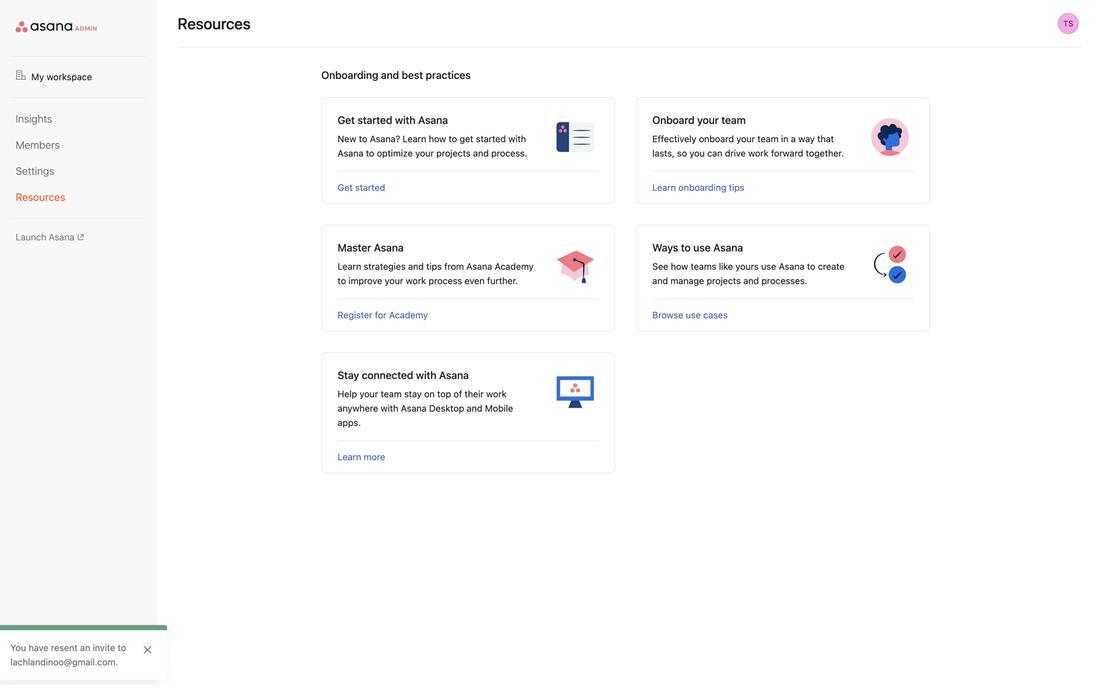 Task type: describe. For each thing, give the bounding box(es) containing it.
master asana
[[338, 242, 404, 254]]

invite
[[93, 643, 115, 654]]

see
[[653, 261, 669, 272]]

insights link
[[16, 111, 141, 127]]

projects inside see how teams like yours use asana to create and manage projects and processes.
[[707, 276, 741, 286]]

new to asana? learn how to get started with asana to optimize your projects and process.
[[338, 134, 528, 159]]

and inside help your team stay on top of their work anywhere with asana desktop and mobile apps.
[[467, 403, 483, 414]]

1 horizontal spatial tips
[[729, 182, 745, 193]]

projects inside the new to asana? learn how to get started with asana to optimize your projects and process.
[[437, 148, 471, 159]]

ts
[[1064, 19, 1074, 28]]

help your team stay on top of their work anywhere with asana desktop and mobile apps.
[[338, 389, 513, 429]]

started for get started
[[355, 182, 385, 193]]

settings link
[[16, 163, 141, 179]]

asana inside help your team stay on top of their work anywhere with asana desktop and mobile apps.
[[401, 403, 427, 414]]

2 vertical spatial use
[[686, 310, 701, 321]]

to inside see how teams like yours use asana to create and manage projects and processes.
[[807, 261, 816, 272]]

anywhere
[[338, 403, 378, 414]]

register for academy
[[338, 310, 428, 321]]

create
[[818, 261, 845, 272]]

strategies
[[364, 261, 406, 272]]

how inside see how teams like yours use asana to create and manage projects and processes.
[[671, 261, 689, 272]]

stay
[[404, 389, 422, 400]]

practices
[[426, 69, 471, 81]]

asana up strategies
[[374, 242, 404, 254]]

and down 'yours'
[[744, 276, 759, 286]]

desktop
[[429, 403, 464, 414]]

further.
[[487, 276, 518, 286]]

get started with asana
[[338, 114, 448, 126]]

team for help your team stay on top of their work anywhere with asana desktop and mobile apps.
[[381, 389, 402, 400]]

register for academy button
[[338, 310, 428, 321]]

so
[[677, 148, 687, 159]]

learn onboarding tips
[[653, 182, 745, 193]]

way
[[799, 134, 815, 144]]

your inside the "learn strategies and tips from asana academy to improve your work process even further."
[[385, 276, 403, 286]]

register
[[338, 310, 373, 321]]

settings
[[16, 165, 54, 177]]

learn for learn onboarding tips
[[653, 182, 676, 193]]

use inside see how teams like yours use asana to create and manage projects and processes.
[[762, 261, 777, 272]]

get
[[460, 134, 474, 144]]

my workspace
[[31, 72, 92, 82]]

their
[[465, 389, 484, 400]]

you have resent an invite to lachlandinoo@gmail.com.
[[10, 643, 126, 668]]

to inside the "learn strategies and tips from asana academy to improve your work process even further."
[[338, 276, 346, 286]]

my
[[31, 72, 44, 82]]

get for get started with asana
[[338, 114, 355, 126]]

asana inside see how teams like yours use asana to create and manage projects and processes.
[[779, 261, 805, 272]]

connected
[[362, 369, 413, 382]]

that
[[818, 134, 834, 144]]

browse use cases button
[[653, 310, 728, 321]]

like
[[719, 261, 733, 272]]

process.
[[491, 148, 528, 159]]

with inside help your team stay on top of their work anywhere with asana desktop and mobile apps.
[[381, 403, 399, 414]]

onboarding
[[679, 182, 727, 193]]

yours
[[736, 261, 759, 272]]

even
[[465, 276, 485, 286]]

launch asana link
[[16, 232, 141, 243]]

more
[[364, 452, 385, 463]]

1 horizontal spatial resources
[[178, 14, 251, 33]]

learn onboarding tips button
[[653, 182, 745, 193]]

launch
[[16, 232, 46, 243]]

insights
[[16, 113, 52, 125]]

mobile
[[485, 403, 513, 414]]

with up asana?
[[395, 114, 416, 126]]

asana up like on the top of page
[[714, 242, 743, 254]]

a
[[791, 134, 796, 144]]

effectively
[[653, 134, 697, 144]]



Task type: locate. For each thing, give the bounding box(es) containing it.
asana inside the new to asana? learn how to get started with asana to optimize your projects and process.
[[338, 148, 364, 159]]

your inside the new to asana? learn how to get started with asana to optimize your projects and process.
[[415, 148, 434, 159]]

onboard
[[653, 114, 695, 126]]

0 horizontal spatial tips
[[426, 261, 442, 272]]

and inside the "learn strategies and tips from asana academy to improve your work process even further."
[[408, 261, 424, 272]]

can
[[708, 148, 723, 159]]

1 horizontal spatial team
[[722, 114, 746, 126]]

onboarding and best practices
[[321, 69, 471, 81]]

0 horizontal spatial projects
[[437, 148, 471, 159]]

launch asana
[[16, 232, 74, 243]]

0 vertical spatial use
[[694, 242, 711, 254]]

on
[[424, 389, 435, 400]]

projects down get
[[437, 148, 471, 159]]

use left cases
[[686, 310, 701, 321]]

to down asana?
[[366, 148, 375, 159]]

2 vertical spatial work
[[486, 389, 507, 400]]

learn for learn more
[[338, 452, 361, 463]]

lasts,
[[653, 148, 675, 159]]

you
[[690, 148, 705, 159]]

get started button
[[338, 182, 385, 193]]

with inside the new to asana? learn how to get started with asana to optimize your projects and process.
[[509, 134, 526, 144]]

tips right onboarding
[[729, 182, 745, 193]]

members
[[16, 139, 60, 151]]

started
[[358, 114, 393, 126], [476, 134, 506, 144], [355, 182, 385, 193]]

team inside help your team stay on top of their work anywhere with asana desktop and mobile apps.
[[381, 389, 402, 400]]

work left process
[[406, 276, 426, 286]]

0 vertical spatial tips
[[729, 182, 745, 193]]

team for onboard your team
[[722, 114, 746, 126]]

1 vertical spatial how
[[671, 261, 689, 272]]

ways
[[653, 242, 679, 254]]

started for get started with asana
[[358, 114, 393, 126]]

1 vertical spatial work
[[406, 276, 426, 286]]

to left get
[[449, 134, 457, 144]]

together.
[[806, 148, 844, 159]]

0 horizontal spatial how
[[429, 134, 446, 144]]

drive
[[725, 148, 746, 159]]

resent
[[51, 643, 78, 654]]

to right new
[[359, 134, 368, 144]]

your
[[698, 114, 719, 126], [737, 134, 755, 144], [415, 148, 434, 159], [385, 276, 403, 286], [360, 389, 378, 400]]

team down connected
[[381, 389, 402, 400]]

1 horizontal spatial how
[[671, 261, 689, 272]]

resources link
[[16, 189, 141, 205]]

started up the process.
[[476, 134, 506, 144]]

asana down stay
[[401, 403, 427, 414]]

your up the onboard
[[698, 114, 719, 126]]

asana down new
[[338, 148, 364, 159]]

get up new
[[338, 114, 355, 126]]

stay
[[338, 369, 359, 382]]

2 horizontal spatial work
[[749, 148, 769, 159]]

and down get
[[473, 148, 489, 159]]

0 vertical spatial team
[[722, 114, 746, 126]]

help
[[338, 389, 357, 400]]

with up the process.
[[509, 134, 526, 144]]

for
[[375, 310, 387, 321]]

your right optimize on the top left
[[415, 148, 434, 159]]

0 vertical spatial projects
[[437, 148, 471, 159]]

learn inside the new to asana? learn how to get started with asana to optimize your projects and process.
[[403, 134, 427, 144]]

and left the best at the left
[[381, 69, 399, 81]]

work inside effectively onboard your team in a way that lasts, so you can drive work forward together.
[[749, 148, 769, 159]]

0 vertical spatial academy
[[495, 261, 534, 272]]

learn down lasts,
[[653, 182, 676, 193]]

get down new
[[338, 182, 353, 193]]

projects down like on the top of page
[[707, 276, 741, 286]]

how
[[429, 134, 446, 144], [671, 261, 689, 272]]

academy right for
[[389, 310, 428, 321]]

0 horizontal spatial academy
[[389, 310, 428, 321]]

your inside help your team stay on top of their work anywhere with asana desktop and mobile apps.
[[360, 389, 378, 400]]

and inside the new to asana? learn how to get started with asana to optimize your projects and process.
[[473, 148, 489, 159]]

1 vertical spatial get
[[338, 182, 353, 193]]

see how teams like yours use asana to create and manage projects and processes.
[[653, 261, 845, 286]]

browse
[[653, 310, 684, 321]]

close image
[[142, 645, 153, 656]]

how left get
[[429, 134, 446, 144]]

1 vertical spatial projects
[[707, 276, 741, 286]]

academy inside the "learn strategies and tips from asana academy to improve your work process even further."
[[495, 261, 534, 272]]

asana
[[418, 114, 448, 126], [338, 148, 364, 159], [49, 232, 74, 243], [374, 242, 404, 254], [714, 242, 743, 254], [467, 261, 492, 272], [779, 261, 805, 272], [439, 369, 469, 382], [401, 403, 427, 414]]

0 horizontal spatial resources
[[16, 191, 65, 204]]

to right invite
[[118, 643, 126, 654]]

effectively onboard your team in a way that lasts, so you can drive work forward together.
[[653, 134, 844, 159]]

and down their
[[467, 403, 483, 414]]

0 vertical spatial started
[[358, 114, 393, 126]]

to left the create
[[807, 261, 816, 272]]

resources
[[178, 14, 251, 33], [16, 191, 65, 204]]

learn more
[[338, 452, 385, 463]]

learn left 'more'
[[338, 452, 361, 463]]

processes.
[[762, 276, 808, 286]]

how up manage
[[671, 261, 689, 272]]

0 vertical spatial how
[[429, 134, 446, 144]]

apps.
[[338, 418, 361, 429]]

team left in
[[758, 134, 779, 144]]

of
[[454, 389, 462, 400]]

asana up even
[[467, 261, 492, 272]]

0 vertical spatial get
[[338, 114, 355, 126]]

you
[[10, 643, 26, 654]]

onboard your team
[[653, 114, 746, 126]]

0 horizontal spatial team
[[381, 389, 402, 400]]

1 horizontal spatial work
[[486, 389, 507, 400]]

new
[[338, 134, 357, 144]]

from
[[445, 261, 464, 272]]

have
[[29, 643, 48, 654]]

stay connected with asana
[[338, 369, 469, 382]]

asana right launch
[[49, 232, 74, 243]]

work inside the "learn strategies and tips from asana academy to improve your work process even further."
[[406, 276, 426, 286]]

and down see
[[653, 276, 668, 286]]

get started
[[338, 182, 385, 193]]

your down strategies
[[385, 276, 403, 286]]

use up teams
[[694, 242, 711, 254]]

improve
[[349, 276, 382, 286]]

work
[[749, 148, 769, 159], [406, 276, 426, 286], [486, 389, 507, 400]]

learn up optimize on the top left
[[403, 134, 427, 144]]

projects
[[437, 148, 471, 159], [707, 276, 741, 286]]

asana up the processes.
[[779, 261, 805, 272]]

work up mobile
[[486, 389, 507, 400]]

onboard
[[699, 134, 734, 144]]

and
[[381, 69, 399, 81], [473, 148, 489, 159], [408, 261, 424, 272], [653, 276, 668, 286], [744, 276, 759, 286], [467, 403, 483, 414]]

asana up of
[[439, 369, 469, 382]]

0 vertical spatial resources
[[178, 14, 251, 33]]

2 vertical spatial started
[[355, 182, 385, 193]]

your inside effectively onboard your team in a way that lasts, so you can drive work forward together.
[[737, 134, 755, 144]]

2 get from the top
[[338, 182, 353, 193]]

learn for learn strategies and tips from asana academy to improve your work process even further.
[[338, 261, 361, 272]]

learn inside the "learn strategies and tips from asana academy to improve your work process even further."
[[338, 261, 361, 272]]

academy
[[495, 261, 534, 272], [389, 310, 428, 321]]

process
[[429, 276, 462, 286]]

started down optimize on the top left
[[355, 182, 385, 193]]

cases
[[704, 310, 728, 321]]

to inside you have resent an invite to lachlandinoo@gmail.com.
[[118, 643, 126, 654]]

ways to use asana
[[653, 242, 743, 254]]

tips
[[729, 182, 745, 193], [426, 261, 442, 272]]

how inside the new to asana? learn how to get started with asana to optimize your projects and process.
[[429, 134, 446, 144]]

asana inside the "learn strategies and tips from asana academy to improve your work process even further."
[[467, 261, 492, 272]]

work right drive
[[749, 148, 769, 159]]

0 vertical spatial work
[[749, 148, 769, 159]]

top
[[437, 389, 451, 400]]

1 vertical spatial team
[[758, 134, 779, 144]]

tips inside the "learn strategies and tips from asana academy to improve your work process even further."
[[426, 261, 442, 272]]

and right strategies
[[408, 261, 424, 272]]

1 horizontal spatial projects
[[707, 276, 741, 286]]

learn
[[403, 134, 427, 144], [653, 182, 676, 193], [338, 261, 361, 272], [338, 452, 361, 463]]

use up the processes.
[[762, 261, 777, 272]]

work inside help your team stay on top of their work anywhere with asana desktop and mobile apps.
[[486, 389, 507, 400]]

learn strategies and tips from asana academy to improve your work process even further.
[[338, 261, 534, 286]]

learn down master
[[338, 261, 361, 272]]

an
[[80, 643, 90, 654]]

1 vertical spatial academy
[[389, 310, 428, 321]]

1 vertical spatial tips
[[426, 261, 442, 272]]

asana?
[[370, 134, 400, 144]]

to right "ways"
[[681, 242, 691, 254]]

with right anywhere
[[381, 403, 399, 414]]

forward
[[771, 148, 804, 159]]

in
[[781, 134, 789, 144]]

to left improve
[[338, 276, 346, 286]]

team
[[722, 114, 746, 126], [758, 134, 779, 144], [381, 389, 402, 400]]

academy up further.
[[495, 261, 534, 272]]

tips up process
[[426, 261, 442, 272]]

1 vertical spatial started
[[476, 134, 506, 144]]

started up asana?
[[358, 114, 393, 126]]

get for get started
[[338, 182, 353, 193]]

your up anywhere
[[360, 389, 378, 400]]

1 vertical spatial resources
[[16, 191, 65, 204]]

2 horizontal spatial team
[[758, 134, 779, 144]]

0 horizontal spatial work
[[406, 276, 426, 286]]

teams
[[691, 261, 717, 272]]

team inside effectively onboard your team in a way that lasts, so you can drive work forward together.
[[758, 134, 779, 144]]

team up the onboard
[[722, 114, 746, 126]]

manage
[[671, 276, 704, 286]]

learn more button
[[338, 452, 385, 463]]

optimize
[[377, 148, 413, 159]]

asana up the new to asana? learn how to get started with asana to optimize your projects and process.
[[418, 114, 448, 126]]

master
[[338, 242, 371, 254]]

2 vertical spatial team
[[381, 389, 402, 400]]

with up on
[[416, 369, 437, 382]]

1 horizontal spatial academy
[[495, 261, 534, 272]]

members link
[[16, 137, 141, 153]]

browse use cases
[[653, 310, 728, 321]]

best
[[402, 69, 423, 81]]

started inside the new to asana? learn how to get started with asana to optimize your projects and process.
[[476, 134, 506, 144]]

workspace
[[47, 72, 92, 82]]

1 vertical spatial use
[[762, 261, 777, 272]]

onboarding
[[321, 69, 379, 81]]

lachlandinoo@gmail.com.
[[10, 658, 118, 668]]

1 get from the top
[[338, 114, 355, 126]]

your up drive
[[737, 134, 755, 144]]



Task type: vqa. For each thing, say whether or not it's contained in the screenshot.
right THE COMPLETION
no



